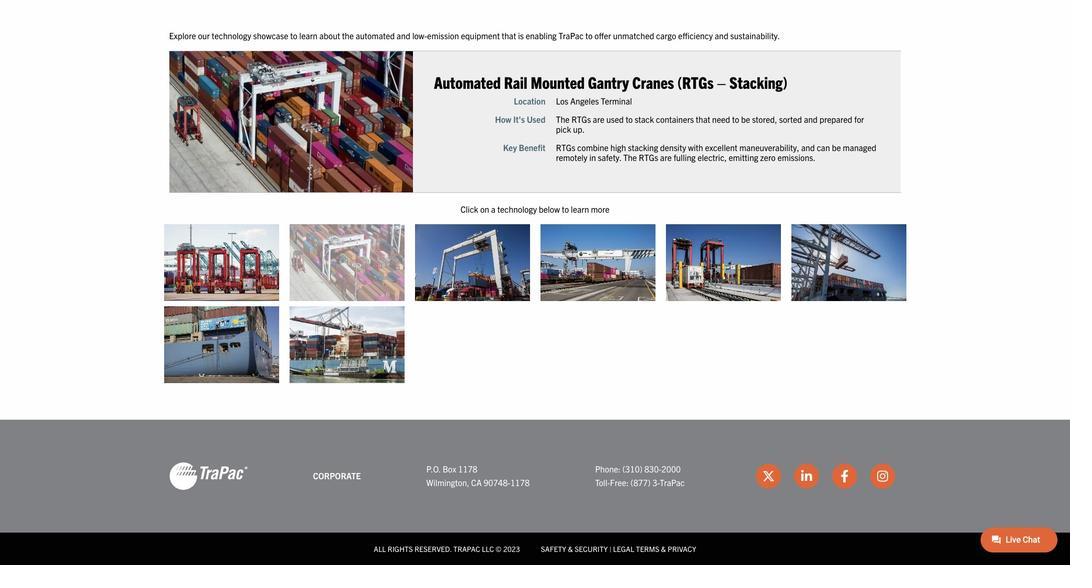 Task type: locate. For each thing, give the bounding box(es) containing it.
safety
[[541, 544, 566, 553]]

the right the safety.
[[623, 152, 637, 163]]

that inside the rtgs are used to stack containers that need to be stored, sorted and prepared for pick up.
[[696, 114, 710, 124]]

1 horizontal spatial learn
[[571, 204, 589, 214]]

footer
[[0, 420, 1070, 565]]

to
[[290, 30, 297, 41], [586, 30, 593, 41], [626, 114, 633, 124], [732, 114, 739, 124], [562, 204, 569, 214]]

0 vertical spatial that
[[502, 30, 516, 41]]

2023
[[503, 544, 520, 553]]

trapac
[[559, 30, 584, 41], [660, 477, 685, 487]]

terminal
[[601, 95, 632, 106]]

(rtgs
[[677, 72, 714, 92]]

1 vertical spatial that
[[696, 114, 710, 124]]

1 horizontal spatial the
[[623, 152, 637, 163]]

are inside 'rtgs combine high stacking density with excellent maneuverability, and can be managed remotely in safety. the rtgs are fulling electric, emitting zero emissions.'
[[660, 152, 672, 163]]

key
[[503, 142, 517, 153]]

low-
[[412, 30, 427, 41]]

trapac los angeles automated radiation scanning image
[[666, 224, 781, 301]]

1 vertical spatial be
[[832, 142, 841, 153]]

automated
[[356, 30, 395, 41]]

explore our technology showcase to learn about the automated and low-emission equipment that is enabling trapac to offer unmatched cargo efficiency and sustainability.
[[169, 30, 780, 41]]

1178 right ca
[[510, 477, 530, 487]]

that left need
[[696, 114, 710, 124]]

the
[[556, 114, 570, 124], [623, 152, 637, 163]]

maneuverability,
[[739, 142, 799, 153]]

1178 up ca
[[458, 464, 477, 474]]

0 vertical spatial trapac
[[559, 30, 584, 41]]

1 vertical spatial technology
[[497, 204, 537, 214]]

used
[[606, 114, 624, 124]]

0 horizontal spatial trapac
[[559, 30, 584, 41]]

high
[[611, 142, 626, 153]]

trapac down 2000
[[660, 477, 685, 487]]

trapac inside automated rail mounted gantry cranes (rtgs – stacking) main content
[[559, 30, 584, 41]]

trapac
[[453, 544, 480, 553]]

learn left the "more"
[[571, 204, 589, 214]]

that left is
[[502, 30, 516, 41]]

0 vertical spatial be
[[741, 114, 750, 124]]

are
[[593, 114, 604, 124], [660, 152, 672, 163]]

0 horizontal spatial technology
[[212, 30, 251, 41]]

1 vertical spatial trapac
[[660, 477, 685, 487]]

1 vertical spatial are
[[660, 152, 672, 163]]

3-
[[653, 477, 660, 487]]

& right terms at the bottom right of page
[[661, 544, 666, 553]]

1 horizontal spatial 1178
[[510, 477, 530, 487]]

0 horizontal spatial are
[[593, 114, 604, 124]]

©
[[496, 544, 502, 553]]

below
[[539, 204, 560, 214]]

automated
[[434, 72, 501, 92]]

that
[[502, 30, 516, 41], [696, 114, 710, 124]]

trapac right enabling
[[559, 30, 584, 41]]

0 vertical spatial are
[[593, 114, 604, 124]]

pick
[[556, 124, 571, 134]]

click on a technology below to learn more
[[461, 204, 610, 214]]

managed
[[843, 142, 876, 153]]

learn left about
[[299, 30, 317, 41]]

1 horizontal spatial that
[[696, 114, 710, 124]]

learn
[[299, 30, 317, 41], [571, 204, 589, 214]]

llc
[[482, 544, 494, 553]]

a
[[491, 204, 496, 214]]

are left fulling
[[660, 152, 672, 163]]

1 horizontal spatial are
[[660, 152, 672, 163]]

phone:
[[595, 464, 621, 474]]

rtgs down pick
[[556, 142, 575, 153]]

(877)
[[631, 477, 651, 487]]

& right safety
[[568, 544, 573, 553]]

0 horizontal spatial that
[[502, 30, 516, 41]]

showcase
[[253, 30, 288, 41]]

click
[[461, 204, 478, 214]]

0 vertical spatial the
[[556, 114, 570, 124]]

electric,
[[698, 152, 727, 163]]

trapac los angeles automated stacking crane image
[[169, 51, 413, 192], [289, 224, 404, 301]]

technology right a
[[497, 204, 537, 214]]

are left "used" on the right
[[593, 114, 604, 124]]

trapac inside phone: (310) 830-2000 toll-free: (877) 3-trapac
[[660, 477, 685, 487]]

wilmington,
[[426, 477, 469, 487]]

with
[[688, 142, 703, 153]]

the down los at the top of the page
[[556, 114, 570, 124]]

0 horizontal spatial 1178
[[458, 464, 477, 474]]

up.
[[573, 124, 585, 134]]

and right efficiency
[[715, 30, 728, 41]]

&
[[568, 544, 573, 553], [661, 544, 666, 553]]

1 horizontal spatial &
[[661, 544, 666, 553]]

more
[[591, 204, 610, 214]]

0 horizontal spatial be
[[741, 114, 750, 124]]

rtgs down angeles
[[572, 114, 591, 124]]

technology right our
[[212, 30, 251, 41]]

technology
[[212, 30, 251, 41], [497, 204, 537, 214]]

our
[[198, 30, 210, 41]]

1 horizontal spatial be
[[832, 142, 841, 153]]

box
[[443, 464, 456, 474]]

be inside 'rtgs combine high stacking density with excellent maneuverability, and can be managed remotely in safety. the rtgs are fulling electric, emitting zero emissions.'
[[832, 142, 841, 153]]

1 horizontal spatial trapac
[[660, 477, 685, 487]]

prepared
[[820, 114, 852, 124]]

benefit
[[519, 142, 546, 153]]

0 vertical spatial trapac los angeles automated stacking crane image
[[169, 51, 413, 192]]

combine
[[577, 142, 609, 153]]

and left can
[[801, 142, 815, 153]]

1 vertical spatial 1178
[[510, 477, 530, 487]]

0 horizontal spatial &
[[568, 544, 573, 553]]

1178
[[458, 464, 477, 474], [510, 477, 530, 487]]

and right sorted
[[804, 114, 818, 124]]

mounted
[[531, 72, 585, 92]]

be right can
[[832, 142, 841, 153]]

1 vertical spatial the
[[623, 152, 637, 163]]

on
[[480, 204, 489, 214]]

stacking)
[[729, 72, 788, 92]]

to right 'showcase'
[[290, 30, 297, 41]]

security
[[575, 544, 608, 553]]

cranes
[[632, 72, 674, 92]]

0 horizontal spatial the
[[556, 114, 570, 124]]

be inside the rtgs are used to stack containers that need to be stored, sorted and prepared for pick up.
[[741, 114, 750, 124]]

to right need
[[732, 114, 739, 124]]

enabling
[[526, 30, 557, 41]]

toll-
[[595, 477, 610, 487]]

cargo
[[656, 30, 676, 41]]

2000
[[662, 464, 681, 474]]

be left stored,
[[741, 114, 750, 124]]

1 vertical spatial learn
[[571, 204, 589, 214]]

can
[[817, 142, 830, 153]]

0 vertical spatial learn
[[299, 30, 317, 41]]

unmatched
[[613, 30, 654, 41]]

rtgs left density
[[639, 152, 658, 163]]

legal
[[613, 544, 634, 553]]

footer containing p.o. box 1178
[[0, 420, 1070, 565]]



Task type: describe. For each thing, give the bounding box(es) containing it.
containers
[[656, 114, 694, 124]]

1 horizontal spatial technology
[[497, 204, 537, 214]]

be for managed
[[832, 142, 841, 153]]

all rights reserved. trapac llc © 2023
[[374, 544, 520, 553]]

rail
[[504, 72, 527, 92]]

sorted
[[779, 114, 802, 124]]

for
[[854, 114, 864, 124]]

830-
[[644, 464, 662, 474]]

safety & security link
[[541, 544, 608, 553]]

terms
[[636, 544, 659, 553]]

fulling
[[674, 152, 696, 163]]

how
[[495, 114, 511, 124]]

los angeles terminal
[[556, 95, 632, 106]]

emissions.
[[778, 152, 816, 163]]

rtgs combine high stacking density with excellent maneuverability, and can be managed remotely in safety. the rtgs are fulling electric, emitting zero emissions.
[[556, 142, 876, 163]]

explore
[[169, 30, 196, 41]]

efficiency
[[678, 30, 713, 41]]

density
[[660, 142, 686, 153]]

|
[[610, 544, 611, 553]]

is
[[518, 30, 524, 41]]

reserved.
[[415, 544, 452, 553]]

zero
[[760, 152, 776, 163]]

phone: (310) 830-2000 toll-free: (877) 3-trapac
[[595, 464, 685, 487]]

p.o. box 1178 wilmington, ca 90748-1178
[[426, 464, 530, 487]]

privacy
[[668, 544, 696, 553]]

emission
[[427, 30, 459, 41]]

0 vertical spatial technology
[[212, 30, 251, 41]]

automated rail mounted gantry cranes (rtgs – stacking)
[[434, 72, 788, 92]]

1 vertical spatial trapac los angeles automated stacking crane image
[[289, 224, 404, 301]]

sustainability.
[[730, 30, 780, 41]]

0 horizontal spatial learn
[[299, 30, 317, 41]]

and left low-
[[397, 30, 410, 41]]

corporate image
[[169, 461, 248, 491]]

stored,
[[752, 114, 777, 124]]

and inside 'rtgs combine high stacking density with excellent maneuverability, and can be managed remotely in safety. the rtgs are fulling electric, emitting zero emissions.'
[[801, 142, 815, 153]]

rtgs inside the rtgs are used to stack containers that need to be stored, sorted and prepared for pick up.
[[572, 114, 591, 124]]

are inside the rtgs are used to stack containers that need to be stored, sorted and prepared for pick up.
[[593, 114, 604, 124]]

1 & from the left
[[568, 544, 573, 553]]

need
[[712, 114, 730, 124]]

2 & from the left
[[661, 544, 666, 553]]

rights
[[388, 544, 413, 553]]

location
[[514, 95, 546, 106]]

safety.
[[598, 152, 621, 163]]

be for stored,
[[741, 114, 750, 124]]

key benefit
[[503, 142, 546, 153]]

all
[[374, 544, 386, 553]]

emitting
[[729, 152, 758, 163]]

offer
[[595, 30, 611, 41]]

to left offer
[[586, 30, 593, 41]]

automated rail mounted gantry cranes (rtgs – stacking) main content
[[159, 29, 1070, 388]]

safety & security | legal terms & privacy
[[541, 544, 696, 553]]

–
[[717, 72, 726, 92]]

90748-
[[484, 477, 510, 487]]

remotely
[[556, 152, 587, 163]]

0 vertical spatial 1178
[[458, 464, 477, 474]]

free:
[[610, 477, 629, 487]]

the rtgs are used to stack containers that need to be stored, sorted and prepared for pick up.
[[556, 114, 864, 134]]

the inside 'rtgs combine high stacking density with excellent maneuverability, and can be managed remotely in safety. the rtgs are fulling electric, emitting zero emissions.'
[[623, 152, 637, 163]]

equipment
[[461, 30, 500, 41]]

excellent
[[705, 142, 738, 153]]

legal terms & privacy link
[[613, 544, 696, 553]]

the
[[342, 30, 354, 41]]

the inside the rtgs are used to stack containers that need to be stored, sorted and prepared for pick up.
[[556, 114, 570, 124]]

and inside the rtgs are used to stack containers that need to be stored, sorted and prepared for pick up.
[[804, 114, 818, 124]]

to right "used" on the right
[[626, 114, 633, 124]]

ca
[[471, 477, 482, 487]]

angeles
[[570, 95, 599, 106]]

how it's used
[[495, 114, 546, 124]]

stack
[[635, 114, 654, 124]]

used
[[527, 114, 546, 124]]

los
[[556, 95, 568, 106]]

in
[[589, 152, 596, 163]]

(310)
[[623, 464, 643, 474]]

it's
[[513, 114, 525, 124]]

about
[[319, 30, 340, 41]]

corporate
[[313, 470, 361, 481]]

gantry
[[588, 72, 629, 92]]

stacking
[[628, 142, 658, 153]]

to right the below
[[562, 204, 569, 214]]

p.o.
[[426, 464, 441, 474]]



Task type: vqa. For each thing, say whether or not it's contained in the screenshot.
be within the RTGs combine high stacking density with excellent maneuverability, and can be managed remotely in safety. The RTGs are fulling electric, emitting zero emissions.
yes



